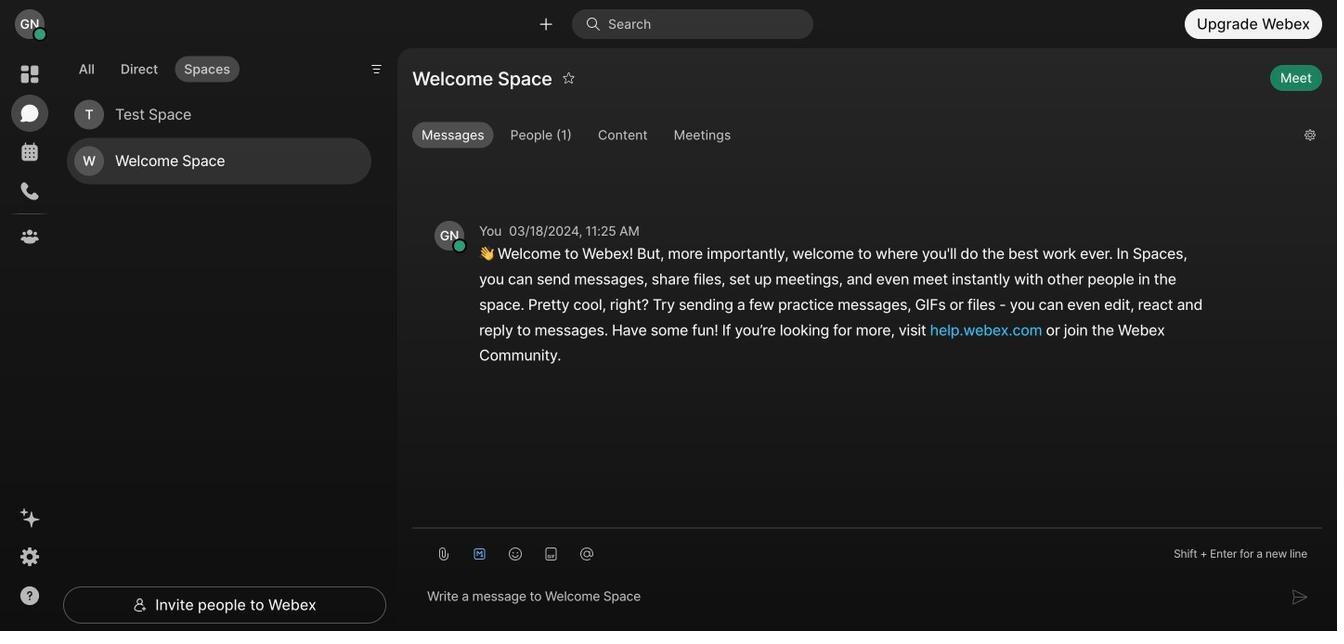 Task type: vqa. For each thing, say whether or not it's contained in the screenshot.
Test Space List Item
yes



Task type: locate. For each thing, give the bounding box(es) containing it.
tab list
[[65, 45, 244, 88]]

welcome space list item
[[67, 138, 372, 184]]

navigation
[[0, 48, 59, 632]]

group
[[412, 122, 1290, 152]]

test space list item
[[67, 92, 372, 138]]



Task type: describe. For each thing, give the bounding box(es) containing it.
webex tab list
[[11, 56, 48, 255]]

message composer toolbar element
[[412, 529, 1323, 572]]



